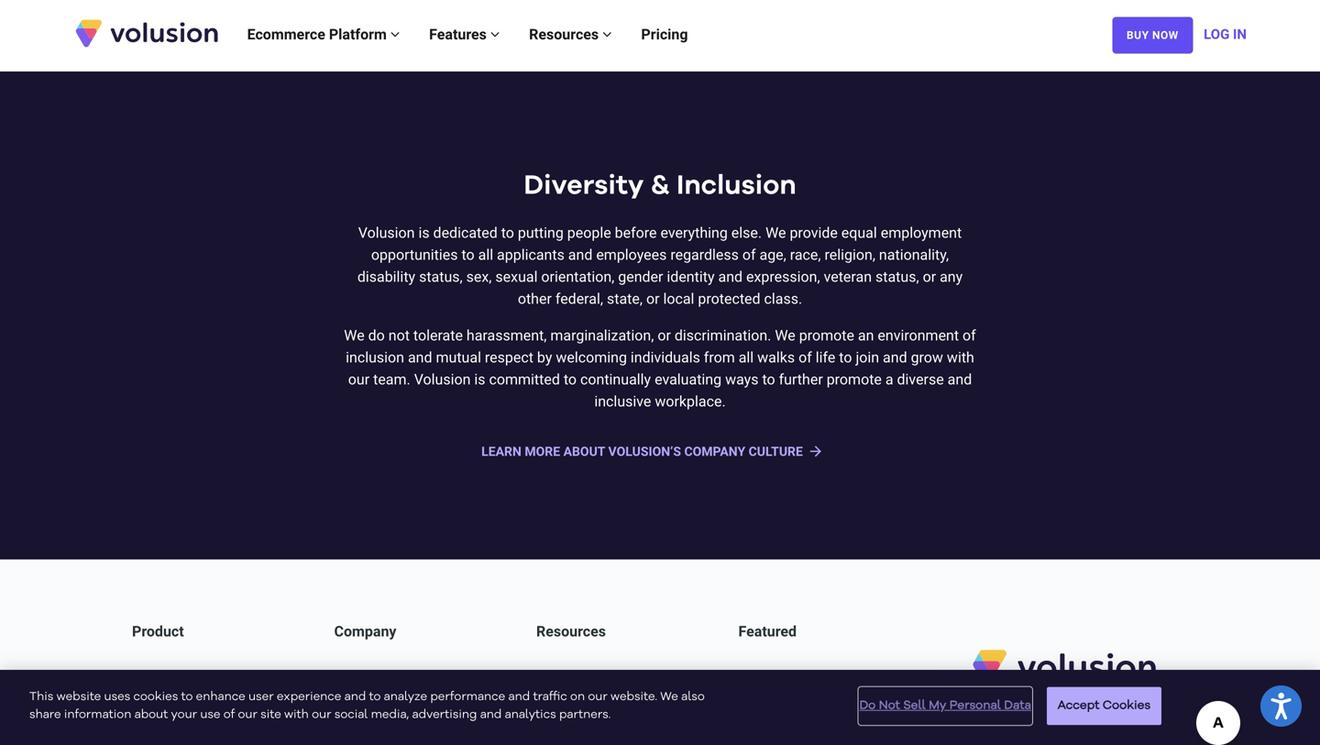 Task type: describe. For each thing, give the bounding box(es) containing it.
advertising
[[412, 709, 477, 721]]

ecommerce platform link
[[233, 7, 415, 62]]

walks
[[758, 349, 795, 366]]

grow
[[911, 349, 944, 366]]

marginalization,
[[551, 327, 654, 344]]

not
[[389, 327, 410, 344]]

federal,
[[556, 290, 604, 308]]

orientation,
[[542, 268, 615, 286]]

social
[[335, 709, 368, 721]]

company
[[685, 444, 746, 460]]

evaluating
[[655, 371, 722, 389]]

buy now link
[[1113, 17, 1194, 54]]

individuals
[[631, 349, 701, 366]]

we inside volusion is dedicated to putting people before everything else. we provide equal employment opportunities to all applicants and employees regardless of age, race, religion, nationality, disability status, sex, sexual orientation, gender identity and expression, veteran status, or any other federal, state, or local protected class.
[[766, 224, 786, 242]]

everything
[[661, 224, 728, 242]]

traffic
[[533, 692, 568, 703]]

software
[[216, 699, 268, 715]]

to right life
[[839, 349, 853, 366]]

volusion for volusion is dedicated to putting people before everything else. we provide equal employment opportunities to all applicants and employees regardless of age, race, religion, nationality, disability status, sex, sexual orientation, gender identity and expression, veteran status, or any other federal, state, or local protected class.
[[358, 224, 415, 242]]

resources inside resources link
[[529, 26, 603, 43]]

all inside 'we do not tolerate harassment, marginalization, or discrimination. we promote an environment of inclusion and mutual respect by welcoming individuals from all walks of life to join and grow with our team. volusion is committed to continually evaluating ways to further promote a diverse and inclusive workplace.'
[[739, 349, 754, 366]]

about inside this website uses cookies to enhance user experience and to analyze performance and traffic on our website. we also share information about your use of our site with our social media, advertising and analytics partners.
[[134, 709, 168, 721]]

cookies
[[1103, 700, 1151, 712]]

website.
[[611, 692, 658, 703]]

volusion logo image
[[73, 18, 220, 49]]

inclusive
[[595, 393, 652, 411]]

provide
[[790, 224, 838, 242]]

of left life
[[799, 349, 812, 366]]

uses
[[104, 692, 130, 703]]

and right diverse
[[948, 371, 972, 389]]

designer
[[764, 670, 814, 685]]

volusion inside 'we do not tolerate harassment, marginalization, or discrimination. we promote an environment of inclusion and mutual respect by welcoming individuals from all walks of life to join and grow with our team. volusion is committed to continually evaluating ways to further promote a diverse and inclusive workplace.'
[[414, 371, 471, 389]]

expression,
[[747, 268, 821, 286]]

ecommerce resources
[[537, 699, 668, 715]]

volusion payments powered by link
[[739, 729, 918, 746]]

website
[[57, 692, 101, 703]]

open positions
[[559, 21, 762, 49]]

now
[[1153, 29, 1179, 42]]

open
[[559, 21, 631, 49]]

equal
[[842, 224, 878, 242]]

1 status, from the left
[[419, 268, 463, 286]]

1 vertical spatial resources
[[537, 623, 606, 641]]

learn more about volusion's company culture arrow_forward
[[482, 443, 824, 460]]

of inside volusion is dedicated to putting people before everything else. we provide equal employment opportunities to all applicants and employees regardless of age, race, religion, nationality, disability status, sex, sexual orientation, gender identity and expression, veteran status, or any other federal, state, or local protected class.
[[743, 246, 756, 264]]

volusion's
[[609, 444, 681, 460]]

pricing link
[[627, 7, 703, 62]]

angle down image for ecommerce platform
[[391, 27, 400, 42]]

else.
[[732, 224, 762, 242]]

0 vertical spatial or
[[923, 268, 937, 286]]

site builder
[[132, 670, 197, 685]]

committed
[[489, 371, 560, 389]]

of right environment
[[963, 327, 977, 344]]

privacy alert dialog
[[0, 670, 1321, 746]]

diversity & inclusion
[[524, 172, 797, 199]]

and up protected
[[719, 268, 743, 286]]

any
[[940, 268, 963, 286]]

our down user
[[238, 709, 258, 721]]

more
[[525, 444, 560, 460]]

our right on
[[588, 692, 608, 703]]

open accessibe: accessibility options, statement and help image
[[1272, 693, 1292, 720]]

people
[[568, 224, 611, 242]]

life
[[816, 349, 836, 366]]

positions
[[638, 21, 762, 49]]

data
[[1005, 700, 1032, 712]]

accept
[[1058, 700, 1100, 712]]

customers link
[[334, 699, 397, 715]]

an
[[858, 327, 874, 344]]

diverse
[[897, 371, 944, 389]]

share
[[29, 709, 61, 721]]

&
[[651, 172, 670, 199]]

your
[[171, 709, 197, 721]]

local
[[664, 290, 695, 308]]

learn
[[482, 444, 522, 460]]

ways
[[726, 371, 759, 389]]

environment
[[878, 327, 959, 344]]

blog
[[537, 670, 562, 685]]

state,
[[607, 290, 643, 308]]

do
[[860, 700, 876, 712]]

on
[[571, 692, 585, 703]]

2 status, from the left
[[876, 268, 920, 286]]

site for featured
[[739, 670, 761, 685]]

this
[[29, 692, 54, 703]]

all inside volusion is dedicated to putting people before everything else. we provide equal employment opportunities to all applicants and employees regardless of age, race, religion, nationality, disability status, sex, sexual orientation, gender identity and expression, veteran status, or any other federal, state, or local protected class.
[[478, 246, 494, 264]]

buy now
[[1127, 29, 1179, 42]]

site for product
[[132, 670, 154, 685]]

age,
[[760, 246, 787, 264]]

or inside 'we do not tolerate harassment, marginalization, or discrimination. we promote an environment of inclusion and mutual respect by welcoming individuals from all walks of life to join and grow with our team. volusion is committed to continually evaluating ways to further promote a diverse and inclusive workplace.'
[[658, 327, 671, 344]]

1 vertical spatial or
[[647, 290, 660, 308]]

of inside this website uses cookies to enhance user experience and to analyze performance and traffic on our website. we also share information about your use of our site with our social media, advertising and analytics partners.
[[224, 709, 235, 721]]

our down the experience
[[312, 709, 332, 721]]

diversity
[[524, 172, 644, 199]]

before
[[615, 224, 657, 242]]

we inside this website uses cookies to enhance user experience and to analyze performance and traffic on our website. we also share information about your use of our site with our social media, advertising and analytics partners.
[[661, 692, 679, 703]]

do not sell my personal data
[[860, 700, 1032, 712]]

site designer link
[[739, 670, 814, 685]]

to up applicants
[[501, 224, 514, 242]]

analytics
[[505, 709, 556, 721]]

join
[[856, 349, 880, 366]]

sell
[[904, 700, 926, 712]]



Task type: vqa. For each thing, say whether or not it's contained in the screenshot.
Volusion Logo
yes



Task type: locate. For each thing, give the bounding box(es) containing it.
this website uses cookies to enhance user experience and to analyze performance and traffic on our website. we also share information about your use of our site with our social media, advertising and analytics partners.
[[29, 692, 705, 721]]

site left designer
[[739, 670, 761, 685]]

accept cookies button
[[1047, 688, 1162, 726]]

ecommerce for ecommerce resources
[[537, 699, 605, 715]]

0 horizontal spatial ecommerce
[[247, 26, 325, 43]]

about
[[564, 444, 605, 460], [134, 709, 168, 721]]

0 horizontal spatial site
[[132, 670, 154, 685]]

is inside 'we do not tolerate harassment, marginalization, or discrimination. we promote an environment of inclusion and mutual respect by welcoming individuals from all walks of life to join and grow with our team. volusion is committed to continually evaluating ways to further promote a diverse and inclusive workplace.'
[[475, 371, 486, 389]]

other
[[518, 290, 552, 308]]

my
[[929, 700, 947, 712]]

performance
[[430, 692, 506, 703]]

1 horizontal spatial by
[[905, 729, 918, 744]]

we left do
[[344, 327, 365, 344]]

from
[[704, 349, 735, 366]]

featured
[[739, 623, 797, 641]]

and down performance
[[480, 709, 502, 721]]

enhance
[[196, 692, 246, 703]]

workplace.
[[655, 393, 726, 411]]

log in link
[[1204, 7, 1247, 62]]

with inside 'we do not tolerate harassment, marginalization, or discrimination. we promote an environment of inclusion and mutual respect by welcoming individuals from all walks of life to join and grow with our team. volusion is committed to continually evaluating ways to further promote a diverse and inclusive workplace.'
[[947, 349, 975, 366]]

veteran
[[824, 268, 872, 286]]

features link
[[415, 7, 515, 62]]

0 vertical spatial resources
[[529, 26, 603, 43]]

sexual
[[496, 268, 538, 286]]

is down 'mutual'
[[475, 371, 486, 389]]

angle down image
[[391, 27, 400, 42], [491, 27, 500, 42]]

angle down image for features
[[491, 27, 500, 42]]

about link
[[334, 670, 368, 685]]

and down the tolerate
[[408, 349, 432, 366]]

tolerate
[[414, 327, 463, 344]]

angle down image left resources link
[[491, 27, 500, 42]]

2 site from the left
[[739, 670, 761, 685]]

to down walks
[[763, 371, 776, 389]]

personal
[[950, 700, 1002, 712]]

0 vertical spatial by
[[537, 349, 553, 366]]

harassment,
[[467, 327, 547, 344]]

0 vertical spatial all
[[478, 246, 494, 264]]

analyze
[[384, 692, 427, 703]]

1 horizontal spatial angle down image
[[491, 27, 500, 42]]

by down sell
[[905, 729, 918, 744]]

shopping cart software
[[132, 699, 268, 715]]

our inside 'we do not tolerate harassment, marginalization, or discrimination. we promote an environment of inclusion and mutual respect by welcoming individuals from all walks of life to join and grow with our team. volusion is committed to continually evaluating ways to further promote a diverse and inclusive workplace.'
[[348, 371, 370, 389]]

0 horizontal spatial with
[[284, 709, 309, 721]]

is inside volusion is dedicated to putting people before everything else. we provide equal employment opportunities to all applicants and employees regardless of age, race, religion, nationality, disability status, sex, sexual orientation, gender identity and expression, veteran status, or any other federal, state, or local protected class.
[[419, 224, 430, 242]]

of down else.
[[743, 246, 756, 264]]

0 vertical spatial promote
[[800, 327, 855, 344]]

0 vertical spatial with
[[947, 349, 975, 366]]

arrow_forward
[[808, 443, 824, 460]]

gender
[[618, 268, 664, 286]]

discrimination.
[[675, 327, 772, 344]]

2 vertical spatial resources
[[608, 699, 668, 715]]

0 vertical spatial about
[[564, 444, 605, 460]]

and up social
[[345, 692, 366, 703]]

1 vertical spatial promote
[[827, 371, 882, 389]]

dedicated
[[433, 224, 498, 242]]

is up opportunities in the top of the page
[[419, 224, 430, 242]]

or left any
[[923, 268, 937, 286]]

platform
[[329, 26, 387, 43]]

0 horizontal spatial is
[[419, 224, 430, 242]]

to down dedicated
[[462, 246, 475, 264]]

further
[[779, 371, 823, 389]]

1 angle down image from the left
[[391, 27, 400, 42]]

regardless
[[671, 246, 739, 264]]

1 horizontal spatial with
[[947, 349, 975, 366]]

putting
[[518, 224, 564, 242]]

is
[[419, 224, 430, 242], [475, 371, 486, 389]]

and up a at right
[[883, 349, 908, 366]]

of right use
[[224, 709, 235, 721]]

1 vertical spatial is
[[475, 371, 486, 389]]

resources link
[[515, 7, 627, 62]]

0 horizontal spatial by
[[537, 349, 553, 366]]

all up sex,
[[478, 246, 494, 264]]

product
[[132, 623, 184, 641]]

about down the cookies
[[134, 709, 168, 721]]

sex,
[[467, 268, 492, 286]]

to down welcoming
[[564, 371, 577, 389]]

of
[[743, 246, 756, 264], [963, 327, 977, 344], [799, 349, 812, 366], [224, 709, 235, 721]]

to up your
[[181, 692, 193, 703]]

information
[[64, 709, 131, 721]]

welcoming
[[556, 349, 627, 366]]

with right grow
[[947, 349, 975, 366]]

1 vertical spatial ecommerce
[[537, 699, 605, 715]]

volusion inside volusion is dedicated to putting people before everything else. we provide equal employment opportunities to all applicants and employees regardless of age, race, religion, nationality, disability status, sex, sexual orientation, gender identity and expression, veteran status, or any other federal, state, or local protected class.
[[358, 224, 415, 242]]

ecommerce software by volusion image
[[970, 648, 1159, 702]]

by inside 'we do not tolerate harassment, marginalization, or discrimination. we promote an environment of inclusion and mutual respect by welcoming individuals from all walks of life to join and grow with our team. volusion is committed to continually evaluating ways to further promote a diverse and inclusive workplace.'
[[537, 349, 553, 366]]

log
[[1204, 26, 1230, 42]]

resources
[[529, 26, 603, 43], [537, 623, 606, 641], [608, 699, 668, 715]]

status, down nationality,
[[876, 268, 920, 286]]

1 horizontal spatial ecommerce
[[537, 699, 605, 715]]

shopping
[[132, 699, 186, 715]]

mutual
[[436, 349, 481, 366]]

volusion payments powered by
[[739, 729, 918, 746]]

class.
[[764, 290, 803, 308]]

0 vertical spatial ecommerce
[[247, 26, 325, 43]]

1 vertical spatial with
[[284, 709, 309, 721]]

all up ways
[[739, 349, 754, 366]]

with down the experience
[[284, 709, 309, 721]]

company
[[334, 623, 397, 641]]

volusion left payments
[[739, 729, 788, 744]]

1 horizontal spatial status,
[[876, 268, 920, 286]]

powered
[[852, 729, 902, 744]]

0 horizontal spatial status,
[[419, 268, 463, 286]]

we do not tolerate harassment, marginalization, or discrimination. we promote an environment of inclusion and mutual respect by welcoming individuals from all walks of life to join and grow with our team. volusion is committed to continually evaluating ways to further promote a diverse and inclusive workplace.
[[344, 327, 977, 411]]

all
[[478, 246, 494, 264], [739, 349, 754, 366]]

2 vertical spatial volusion
[[739, 729, 788, 744]]

1 vertical spatial about
[[134, 709, 168, 721]]

volusion down 'mutual'
[[414, 371, 471, 389]]

cookies
[[133, 692, 178, 703]]

site builder link
[[132, 670, 197, 685]]

promote
[[800, 327, 855, 344], [827, 371, 882, 389]]

about inside learn more about volusion's company culture arrow_forward
[[564, 444, 605, 460]]

buy
[[1127, 29, 1150, 42]]

1 horizontal spatial all
[[739, 349, 754, 366]]

shopping cart software link
[[132, 699, 268, 715]]

1 vertical spatial by
[[905, 729, 918, 744]]

volusion for volusion payments powered by
[[739, 729, 788, 744]]

inclusion
[[677, 172, 797, 199]]

protected
[[698, 290, 761, 308]]

with inside this website uses cookies to enhance user experience and to analyze performance and traffic on our website. we also share information about your use of our site with our social media, advertising and analytics partners.
[[284, 709, 309, 721]]

customers
[[334, 699, 397, 715]]

partners.
[[559, 709, 611, 721]]

log in
[[1204, 26, 1247, 42]]

or down 'gender' at the top
[[647, 290, 660, 308]]

our down inclusion
[[348, 371, 370, 389]]

pricing
[[642, 26, 688, 43]]

1 horizontal spatial site
[[739, 670, 761, 685]]

1 site from the left
[[132, 670, 154, 685]]

we
[[766, 224, 786, 242], [344, 327, 365, 344], [775, 327, 796, 344], [661, 692, 679, 703]]

ecommerce for ecommerce platform
[[247, 26, 325, 43]]

ecommerce
[[247, 26, 325, 43], [537, 699, 605, 715]]

1 horizontal spatial about
[[564, 444, 605, 460]]

we left also
[[661, 692, 679, 703]]

0 vertical spatial is
[[419, 224, 430, 242]]

media,
[[371, 709, 409, 721]]

0 horizontal spatial angle down image
[[391, 27, 400, 42]]

ecommerce resources link
[[537, 699, 668, 715]]

volusion inside volusion payments powered by
[[739, 729, 788, 744]]

opportunities
[[371, 246, 458, 264]]

inclusion
[[346, 349, 404, 366]]

not
[[879, 700, 901, 712]]

and up analytics
[[509, 692, 530, 703]]

site up the cookies
[[132, 670, 154, 685]]

0 vertical spatial volusion
[[358, 224, 415, 242]]

status, down opportunities in the top of the page
[[419, 268, 463, 286]]

blog link
[[537, 670, 562, 685]]

site
[[261, 709, 281, 721]]

do not sell my personal data button
[[860, 689, 1032, 725]]

accept cookies
[[1058, 700, 1151, 712]]

with
[[947, 349, 975, 366], [284, 709, 309, 721]]

we up age,
[[766, 224, 786, 242]]

employment
[[881, 224, 962, 242]]

angle down image inside the ecommerce platform link
[[391, 27, 400, 42]]

or up individuals
[[658, 327, 671, 344]]

and up the "orientation,"
[[568, 246, 593, 264]]

ecommerce platform
[[247, 26, 391, 43]]

identity
[[667, 268, 715, 286]]

1 horizontal spatial is
[[475, 371, 486, 389]]

0 horizontal spatial about
[[134, 709, 168, 721]]

volusion up opportunities in the top of the page
[[358, 224, 415, 242]]

to
[[501, 224, 514, 242], [462, 246, 475, 264], [839, 349, 853, 366], [564, 371, 577, 389], [763, 371, 776, 389], [181, 692, 193, 703], [369, 692, 381, 703]]

2 angle down image from the left
[[491, 27, 500, 42]]

0 horizontal spatial all
[[478, 246, 494, 264]]

by up committed
[[537, 349, 553, 366]]

we up walks
[[775, 327, 796, 344]]

applicants
[[497, 246, 565, 264]]

our
[[348, 371, 370, 389], [588, 692, 608, 703], [238, 709, 258, 721], [312, 709, 332, 721]]

to up media,
[[369, 692, 381, 703]]

1 vertical spatial all
[[739, 349, 754, 366]]

experience
[[277, 692, 342, 703]]

by inside volusion payments powered by
[[905, 729, 918, 744]]

volusion
[[358, 224, 415, 242], [414, 371, 471, 389], [739, 729, 788, 744]]

angle down image
[[603, 27, 612, 42]]

promote down join
[[827, 371, 882, 389]]

promote up life
[[800, 327, 855, 344]]

1 vertical spatial volusion
[[414, 371, 471, 389]]

angle down image inside features link
[[491, 27, 500, 42]]

2 vertical spatial or
[[658, 327, 671, 344]]

angle down image right platform
[[391, 27, 400, 42]]

about right more
[[564, 444, 605, 460]]



